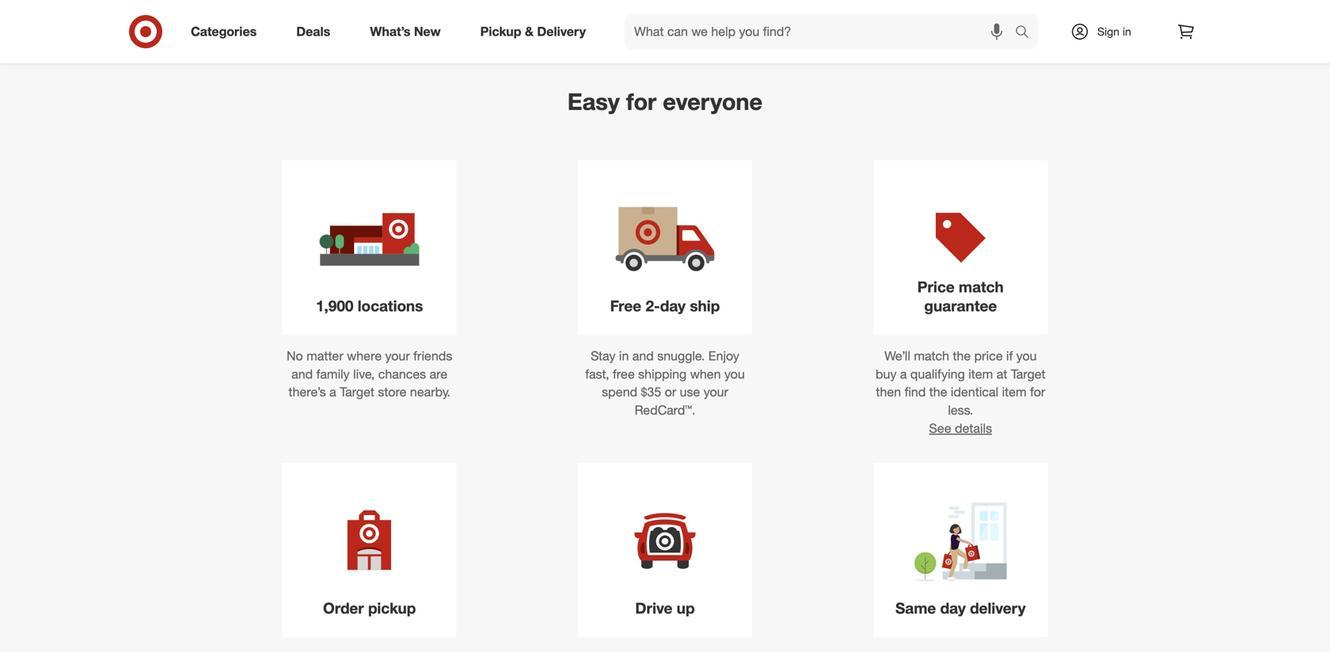 Task type: locate. For each thing, give the bounding box(es) containing it.
target
[[1011, 367, 1046, 382], [340, 385, 375, 400]]

search
[[1008, 25, 1047, 41]]

price match guarantee
[[918, 278, 1004, 315]]

for
[[627, 87, 657, 115], [1031, 385, 1046, 400]]

we'll match the price if you buy a qualifying item at target then find the identical item for less. see details
[[876, 349, 1046, 436]]

item
[[969, 367, 994, 382], [1003, 385, 1027, 400]]

match inside we'll match the price if you buy a qualifying item at target then find the identical item for less. see details
[[914, 349, 950, 364]]

1 horizontal spatial match
[[959, 278, 1004, 296]]

fast,
[[586, 367, 610, 382]]

1 vertical spatial match
[[914, 349, 950, 364]]

use
[[680, 385, 701, 400]]

the left 'price'
[[953, 349, 971, 364]]

1 vertical spatial your
[[704, 385, 729, 400]]

0 horizontal spatial the
[[930, 385, 948, 400]]

matter
[[307, 349, 344, 364]]

0 horizontal spatial a
[[330, 385, 336, 400]]

what's new link
[[357, 14, 461, 49]]

guarantee
[[925, 297, 998, 315]]

locations
[[358, 297, 423, 315]]

1 horizontal spatial day
[[941, 600, 966, 618]]

then
[[876, 385, 902, 400]]

match up qualifying
[[914, 349, 950, 364]]

a inside no matter where your friends and family live, chances are there's a target store nearby.
[[330, 385, 336, 400]]

you right if
[[1017, 349, 1037, 364]]

store
[[378, 385, 407, 400]]

or
[[665, 385, 677, 400]]

1 horizontal spatial for
[[1031, 385, 1046, 400]]

1 vertical spatial target
[[340, 385, 375, 400]]

1 vertical spatial a
[[330, 385, 336, 400]]

qualifying
[[911, 367, 965, 382]]

a right buy
[[901, 367, 907, 382]]

your down when
[[704, 385, 729, 400]]

and up the there's
[[292, 367, 313, 382]]

pickup
[[368, 600, 416, 618]]

2-
[[646, 297, 660, 315]]

you down enjoy
[[725, 367, 745, 382]]

for inside we'll match the price if you buy a qualifying item at target then find the identical item for less. see details
[[1031, 385, 1046, 400]]

0 vertical spatial item
[[969, 367, 994, 382]]

day
[[660, 297, 686, 315], [941, 600, 966, 618]]

1 vertical spatial day
[[941, 600, 966, 618]]

order
[[323, 600, 364, 618]]

you
[[1017, 349, 1037, 364], [725, 367, 745, 382]]

0 vertical spatial in
[[1123, 25, 1132, 38]]

1 vertical spatial and
[[292, 367, 313, 382]]

0 horizontal spatial for
[[627, 87, 657, 115]]

0 horizontal spatial and
[[292, 367, 313, 382]]

0 horizontal spatial you
[[725, 367, 745, 382]]

1 horizontal spatial a
[[901, 367, 907, 382]]

new
[[414, 24, 441, 39]]

your up chances
[[385, 349, 410, 364]]

0 horizontal spatial your
[[385, 349, 410, 364]]

0 vertical spatial day
[[660, 297, 686, 315]]

your
[[385, 349, 410, 364], [704, 385, 729, 400]]

1,900 locations
[[316, 297, 423, 315]]

no
[[287, 349, 303, 364]]

0 vertical spatial and
[[633, 349, 654, 364]]

identical
[[951, 385, 999, 400]]

the
[[953, 349, 971, 364], [930, 385, 948, 400]]

target inside we'll match the price if you buy a qualifying item at target then find the identical item for less. see details
[[1011, 367, 1046, 382]]

deals
[[296, 24, 331, 39]]

1 horizontal spatial you
[[1017, 349, 1037, 364]]

sign in link
[[1058, 14, 1157, 49]]

0 vertical spatial target
[[1011, 367, 1046, 382]]

1 horizontal spatial and
[[633, 349, 654, 364]]

your inside stay in and snuggle. enjoy fast, free shipping when you spend $35 or use your redcard™.
[[704, 385, 729, 400]]

What can we help you find? suggestions appear below search field
[[625, 14, 1020, 49]]

you inside stay in and snuggle. enjoy fast, free shipping when you spend $35 or use your redcard™.
[[725, 367, 745, 382]]

and
[[633, 349, 654, 364], [292, 367, 313, 382]]

chances
[[378, 367, 426, 382]]

for right identical
[[1031, 385, 1046, 400]]

stay
[[591, 349, 616, 364]]

in
[[1123, 25, 1132, 38], [619, 349, 629, 364]]

1 vertical spatial for
[[1031, 385, 1046, 400]]

1 horizontal spatial the
[[953, 349, 971, 364]]

in inside stay in and snuggle. enjoy fast, free shipping when you spend $35 or use your redcard™.
[[619, 349, 629, 364]]

delivery
[[537, 24, 586, 39]]

&
[[525, 24, 534, 39]]

0 vertical spatial you
[[1017, 349, 1037, 364]]

0 horizontal spatial match
[[914, 349, 950, 364]]

day right same
[[941, 600, 966, 618]]

shipping
[[639, 367, 687, 382]]

0 horizontal spatial target
[[340, 385, 375, 400]]

match inside price match guarantee
[[959, 278, 1004, 296]]

same day delivery
[[896, 600, 1026, 618]]

a
[[901, 367, 907, 382], [330, 385, 336, 400]]

0 vertical spatial your
[[385, 349, 410, 364]]

pickup
[[481, 24, 522, 39]]

match
[[959, 278, 1004, 296], [914, 349, 950, 364]]

0 horizontal spatial day
[[660, 297, 686, 315]]

1 horizontal spatial target
[[1011, 367, 1046, 382]]

day left ship
[[660, 297, 686, 315]]

in for stay
[[619, 349, 629, 364]]

target down if
[[1011, 367, 1046, 382]]

item down at
[[1003, 385, 1027, 400]]

and up free at the bottom left of page
[[633, 349, 654, 364]]

and inside stay in and snuggle. enjoy fast, free shipping when you spend $35 or use your redcard™.
[[633, 349, 654, 364]]

in up free at the bottom left of page
[[619, 349, 629, 364]]

0 vertical spatial for
[[627, 87, 657, 115]]

match up guarantee
[[959, 278, 1004, 296]]

target down the live,
[[340, 385, 375, 400]]

free
[[611, 297, 642, 315]]

0 horizontal spatial in
[[619, 349, 629, 364]]

your inside no matter where your friends and family live, chances are there's a target store nearby.
[[385, 349, 410, 364]]

a inside we'll match the price if you buy a qualifying item at target then find the identical item for less. see details
[[901, 367, 907, 382]]

categories
[[191, 24, 257, 39]]

1 vertical spatial in
[[619, 349, 629, 364]]

stay in and snuggle. enjoy fast, free shipping when you spend $35 or use your redcard™.
[[586, 349, 745, 418]]

no matter where your friends and family live, chances are there's a target store nearby.
[[287, 349, 453, 400]]

1 horizontal spatial your
[[704, 385, 729, 400]]

0 vertical spatial match
[[959, 278, 1004, 296]]

1 horizontal spatial in
[[1123, 25, 1132, 38]]

0 horizontal spatial item
[[969, 367, 994, 382]]

deals link
[[283, 14, 350, 49]]

for right the easy
[[627, 87, 657, 115]]

item up identical
[[969, 367, 994, 382]]

1 vertical spatial item
[[1003, 385, 1027, 400]]

match for the
[[914, 349, 950, 364]]

in right sign
[[1123, 25, 1132, 38]]

1 horizontal spatial item
[[1003, 385, 1027, 400]]

0 vertical spatial a
[[901, 367, 907, 382]]

when
[[691, 367, 721, 382]]

$35
[[641, 385, 662, 400]]

1 vertical spatial you
[[725, 367, 745, 382]]

a down family
[[330, 385, 336, 400]]

easy for everyone
[[568, 87, 763, 115]]

the down qualifying
[[930, 385, 948, 400]]



Task type: describe. For each thing, give the bounding box(es) containing it.
see details link
[[930, 421, 993, 436]]

0 vertical spatial the
[[953, 349, 971, 364]]

there's
[[289, 385, 326, 400]]

family
[[317, 367, 350, 382]]

at
[[997, 367, 1008, 382]]

target inside no matter where your friends and family live, chances are there's a target store nearby.
[[340, 385, 375, 400]]

sign in
[[1098, 25, 1132, 38]]

spend
[[602, 385, 638, 400]]

price
[[975, 349, 1003, 364]]

you inside we'll match the price if you buy a qualifying item at target then find the identical item for less. see details
[[1017, 349, 1037, 364]]

drive up
[[636, 600, 695, 618]]

and inside no matter where your friends and family live, chances are there's a target store nearby.
[[292, 367, 313, 382]]

are
[[430, 367, 448, 382]]

snuggle.
[[658, 349, 705, 364]]

redcard™.
[[635, 403, 696, 418]]

if
[[1007, 349, 1013, 364]]

pickup & delivery link
[[467, 14, 606, 49]]

easy
[[568, 87, 620, 115]]

enjoy
[[709, 349, 740, 364]]

we'll
[[885, 349, 911, 364]]

categories link
[[177, 14, 277, 49]]

search button
[[1008, 14, 1047, 52]]

what's new
[[370, 24, 441, 39]]

what's
[[370, 24, 411, 39]]

free 2-day ship
[[611, 297, 720, 315]]

nearby.
[[410, 385, 451, 400]]

less.
[[948, 403, 974, 418]]

price
[[918, 278, 955, 296]]

match for guarantee
[[959, 278, 1004, 296]]

order pickup
[[323, 600, 416, 618]]

sign
[[1098, 25, 1120, 38]]

free
[[613, 367, 635, 382]]

in for sign
[[1123, 25, 1132, 38]]

friends
[[414, 349, 453, 364]]

buy
[[876, 367, 897, 382]]

delivery
[[971, 600, 1026, 618]]

find
[[905, 385, 926, 400]]

1,900
[[316, 297, 354, 315]]

live,
[[353, 367, 375, 382]]

ship
[[690, 297, 720, 315]]

drive
[[636, 600, 673, 618]]

see
[[930, 421, 952, 436]]

details
[[955, 421, 993, 436]]

1 vertical spatial the
[[930, 385, 948, 400]]

where
[[347, 349, 382, 364]]

up
[[677, 600, 695, 618]]

same
[[896, 600, 937, 618]]

everyone
[[663, 87, 763, 115]]

pickup & delivery
[[481, 24, 586, 39]]



Task type: vqa. For each thing, say whether or not it's contained in the screenshot.
easy thanksgiving apps to start the first course right. image
no



